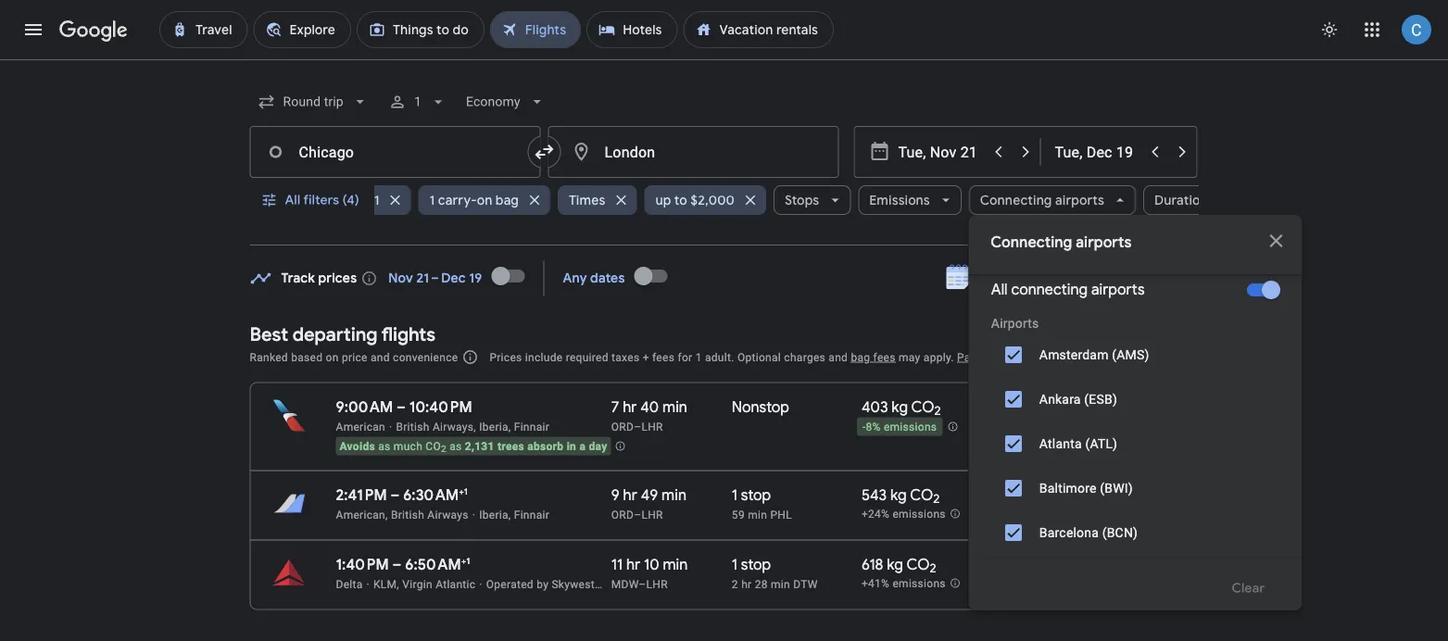 Task type: locate. For each thing, give the bounding box(es) containing it.
+ inside 2:41 pm – 6:30 am + 1
[[459, 486, 464, 497]]

0 vertical spatial airports
[[1055, 192, 1104, 208]]

hr inside 9 hr 49 min ord – lhr
[[623, 486, 637, 505]]

min right 40
[[663, 398, 688, 417]]

– inside '7 hr 40 min ord – lhr'
[[634, 420, 642, 433]]

absorb
[[528, 440, 564, 453]]

on up 19
[[476, 192, 492, 208]]

for
[[678, 351, 693, 364]]

min right 28
[[771, 578, 790, 591]]

price
[[342, 351, 368, 364]]

 image
[[472, 508, 475, 521], [367, 578, 370, 591]]

1 inside 2:41 pm – 6:30 am + 1
[[464, 486, 468, 497]]

leaves chicago midway international airport at 1:40 pm on tuesday, november 21 and arrives at heathrow airport at 6:50 am on wednesday, november 22. element
[[336, 555, 470, 574]]

1 inside 1 stop 59 min phl
[[732, 486, 738, 505]]

min inside 1 stop 2 hr 28 min dtw
[[771, 578, 790, 591]]

+ right taxes
[[643, 351, 649, 364]]

kg
[[892, 398, 908, 417], [891, 486, 907, 505], [887, 555, 903, 574]]

11 hr 10 min mdw – lhr
[[611, 555, 688, 591]]

1 horizontal spatial all
[[991, 280, 1007, 299]]

lhr down '10'
[[646, 578, 668, 591]]

ord inside '7 hr 40 min ord – lhr'
[[611, 420, 634, 433]]

on left price
[[326, 351, 339, 364]]

– up american, british airways
[[391, 486, 400, 505]]

connecting airports down connecting airports popup button
[[991, 233, 1132, 252]]

optional
[[738, 351, 781, 364]]

1 finnair from the top
[[514, 420, 550, 433]]

hr inside '7 hr 40 min ord – lhr'
[[623, 398, 637, 417]]

1 vertical spatial +
[[459, 486, 464, 497]]

 image right airways
[[472, 508, 475, 521]]

ankara (esb)
[[1039, 392, 1117, 407]]

and right price
[[371, 351, 390, 364]]

1 vertical spatial all
[[991, 280, 1007, 299]]

2 delta from the left
[[623, 578, 650, 591]]

iberia, right airways
[[479, 508, 511, 521]]

find the best price region
[[250, 254, 1199, 309]]

british up much
[[396, 420, 430, 433]]

date grid button
[[933, 260, 1053, 294]]

6:30 am
[[403, 486, 459, 505]]

618 kg co 2
[[862, 555, 936, 577]]

1 stop from the top
[[741, 486, 771, 505]]

Arrival time: 10:40 PM. text field
[[409, 398, 472, 417]]

1 stop flight. element
[[732, 486, 771, 507], [732, 555, 771, 577]]

1 vertical spatial  image
[[367, 578, 370, 591]]

1 1 stop flight. element from the top
[[732, 486, 771, 507]]

fees left may on the bottom of the page
[[873, 351, 896, 364]]

min inside '7 hr 40 min ord – lhr'
[[663, 398, 688, 417]]

(esb)
[[1084, 392, 1117, 407]]

hr left 28
[[741, 578, 752, 591]]

all for all filters (4)
[[285, 192, 300, 208]]

min for 7 hr 40 min
[[663, 398, 688, 417]]

min inside 11 hr 10 min mdw – lhr
[[663, 555, 688, 574]]

required
[[566, 351, 609, 364]]

1 stop flight. element up 28
[[732, 555, 771, 577]]

mdw
[[611, 578, 639, 591]]

0 horizontal spatial delta
[[336, 578, 363, 591]]

1 vertical spatial connecting airports
[[991, 233, 1132, 252]]

0 horizontal spatial  image
[[367, 578, 370, 591]]

co inside 543 kg co 2
[[910, 486, 933, 505]]

emissions down 543 kg co 2 on the right bottom of the page
[[893, 508, 946, 521]]

$845
[[1089, 398, 1124, 417]]

kg inside 403 kg co 2
[[892, 398, 908, 417]]

2 and from the left
[[829, 351, 848, 364]]

and right charges
[[829, 351, 848, 364]]

0 vertical spatial iberia,
[[479, 420, 511, 433]]

hr for 9
[[623, 486, 637, 505]]

connecting up grid
[[991, 233, 1073, 252]]

min right 49
[[662, 486, 687, 505]]

+ up atlantic
[[461, 555, 466, 567]]

ord down 9
[[611, 508, 634, 521]]

min inside 1 stop 59 min phl
[[748, 508, 767, 521]]

lhr inside '7 hr 40 min ord – lhr'
[[642, 420, 663, 433]]

co for 11 hr 10 min
[[907, 555, 930, 574]]

1 vertical spatial stop
[[741, 555, 771, 574]]

kg inside 543 kg co 2
[[891, 486, 907, 505]]

hr right 11
[[626, 555, 640, 574]]

7
[[611, 398, 619, 417]]

finnair
[[514, 420, 550, 433], [514, 508, 550, 521]]

bag right carry-
[[495, 192, 519, 208]]

min for 9 hr 49 min
[[662, 486, 687, 505]]

None field
[[250, 85, 377, 119], [459, 85, 554, 119], [250, 85, 377, 119], [459, 85, 554, 119]]

all inside all filters (4) button
[[285, 192, 300, 208]]

finnair up absorb
[[514, 420, 550, 433]]

0 vertical spatial connecting
[[980, 192, 1052, 208]]

klm, virgin atlantic
[[373, 578, 476, 591]]

stops
[[784, 192, 819, 208]]

543
[[862, 486, 887, 505]]

nov 21 – dec 19
[[389, 270, 482, 287]]

0 horizontal spatial as
[[378, 440, 391, 453]]

1 inside popup button
[[414, 94, 421, 109]]

hr inside 11 hr 10 min mdw – lhr
[[626, 555, 640, 574]]

operated
[[486, 578, 534, 591]]

Return text field
[[1055, 127, 1140, 177]]

kg up +24% emissions
[[891, 486, 907, 505]]

0 vertical spatial lhr
[[642, 420, 663, 433]]

co up +24% emissions
[[910, 486, 933, 505]]

hr right 7
[[623, 398, 637, 417]]

0 horizontal spatial all
[[285, 192, 300, 208]]

– down '10'
[[639, 578, 646, 591]]

0 vertical spatial emissions
[[884, 421, 937, 434]]

1 fees from the left
[[652, 351, 675, 364]]

0 horizontal spatial fees
[[652, 351, 675, 364]]

finnair down absorb
[[514, 508, 550, 521]]

-
[[863, 421, 866, 434]]

1 vertical spatial emissions
[[893, 508, 946, 521]]

day
[[589, 440, 607, 453]]

ord up avoids as much co2 as 2131 trees absorb in a day. learn more about this calculation. image
[[611, 420, 634, 433]]

stop for 11 hr 10 min
[[741, 555, 771, 574]]

connecting
[[980, 192, 1052, 208], [991, 233, 1073, 252]]

delta down the departure time: 1:40 pm. text field
[[336, 578, 363, 591]]

2 down airways,
[[441, 444, 447, 455]]

ord
[[611, 420, 634, 433], [611, 508, 634, 521]]

atlantic
[[436, 578, 476, 591]]

1 vertical spatial lhr
[[642, 508, 663, 521]]

graph
[[1144, 269, 1180, 285]]

co inside 618 kg co 2
[[907, 555, 930, 574]]

2 vertical spatial kg
[[887, 555, 903, 574]]

1 vertical spatial 1 stop flight. element
[[732, 555, 771, 577]]

as down airways,
[[450, 440, 462, 453]]

0 vertical spatial ord
[[611, 420, 634, 433]]

2 stop from the top
[[741, 555, 771, 574]]

1 vertical spatial airports
[[1076, 233, 1132, 252]]

0 vertical spatial bag
[[495, 192, 519, 208]]

+ for 9
[[459, 486, 464, 497]]

849 US dollars text field
[[1089, 486, 1124, 505]]

hr right 9
[[623, 486, 637, 505]]

best departing flights main content
[[250, 254, 1199, 641]]

total duration 7 hr 40 min. element
[[611, 398, 732, 419]]

1 horizontal spatial delta
[[623, 578, 650, 591]]

+ inside 1:40 pm – 6:50 am + 1
[[461, 555, 466, 567]]

connecting up date grid
[[980, 192, 1052, 208]]

learn more about ranking image
[[462, 349, 478, 366]]

0 vertical spatial on
[[476, 192, 492, 208]]

to
[[674, 192, 687, 208]]

 image for 6:50 am
[[367, 578, 370, 591]]

bag left may on the bottom of the page
[[851, 351, 870, 364]]

lhr
[[642, 420, 663, 433], [642, 508, 663, 521], [646, 578, 668, 591]]

lhr down 40
[[642, 420, 663, 433]]

1 stop flight. element up 59
[[732, 486, 771, 507]]

2 up -8% emissions
[[935, 403, 941, 419]]

convenience
[[393, 351, 458, 364]]

1 vertical spatial on
[[326, 351, 339, 364]]

2 vertical spatial lhr
[[646, 578, 668, 591]]

9:00 am
[[336, 398, 393, 417]]

+ up airways
[[459, 486, 464, 497]]

connection
[[653, 578, 712, 591]]

0 vertical spatial kg
[[892, 398, 908, 417]]

kg for 403
[[892, 398, 908, 417]]

any
[[563, 270, 587, 287]]

2 inside 618 kg co 2
[[930, 561, 936, 577]]

dba
[[598, 578, 620, 591]]

kg for 543
[[891, 486, 907, 505]]

up to $2,000 button
[[644, 178, 766, 222]]

layover (1 of 1) is a 59 min layover at philadelphia international airport in philadelphia. element
[[732, 507, 852, 522]]

loading results progress bar
[[0, 59, 1448, 63]]

delta down '10'
[[623, 578, 650, 591]]

2 left 28
[[732, 578, 738, 591]]

emissions for 618
[[893, 577, 946, 590]]

2 inside 543 kg co 2
[[933, 491, 940, 507]]

bag
[[495, 192, 519, 208], [851, 351, 870, 364]]

1 horizontal spatial and
[[829, 351, 848, 364]]

lhr for 40
[[642, 420, 663, 433]]

1 horizontal spatial  image
[[472, 508, 475, 521]]

stop up 28
[[741, 555, 771, 574]]

2 vertical spatial +
[[461, 555, 466, 567]]

close dialog image
[[1265, 230, 1287, 252]]

american,
[[336, 508, 388, 521]]

1 vertical spatial iberia,
[[479, 508, 511, 521]]

Departure text field
[[898, 127, 984, 177]]

all left filters
[[285, 192, 300, 208]]

– inside 11 hr 10 min mdw – lhr
[[639, 578, 646, 591]]

1 vertical spatial british
[[391, 508, 425, 521]]

1 horizontal spatial as
[[450, 440, 462, 453]]

lhr inside 11 hr 10 min mdw – lhr
[[646, 578, 668, 591]]

0 vertical spatial  image
[[472, 508, 475, 521]]

airports
[[991, 316, 1039, 331]]

1 vertical spatial bag
[[851, 351, 870, 364]]

fees left for
[[652, 351, 675, 364]]

2 vertical spatial emissions
[[893, 577, 946, 590]]

1 stop 59 min phl
[[732, 486, 792, 521]]

ord inside 9 hr 49 min ord – lhr
[[611, 508, 634, 521]]

learn more about tracked prices image
[[361, 270, 377, 287]]

all left grid
[[991, 280, 1007, 299]]

sort
[[1121, 348, 1147, 365]]

2:41 pm
[[336, 486, 387, 505]]

bag inside 1 carry-on bag popup button
[[495, 192, 519, 208]]

co up the +41% emissions
[[907, 555, 930, 574]]

None text field
[[548, 126, 839, 178]]

emissions down 403 kg co 2
[[884, 421, 937, 434]]

stop up 59
[[741, 486, 771, 505]]

assistance
[[1015, 351, 1071, 364]]

min up connection
[[663, 555, 688, 574]]

– right 9:00 am text box
[[397, 398, 406, 417]]

+ for 11
[[461, 555, 466, 567]]

1 vertical spatial ord
[[611, 508, 634, 521]]

–
[[397, 398, 406, 417], [634, 420, 642, 433], [391, 486, 400, 505], [634, 508, 642, 521], [392, 555, 402, 574], [639, 578, 646, 591]]

None search field
[[250, 80, 1302, 641]]

as left much
[[378, 440, 391, 453]]

all for all connecting airports
[[991, 280, 1007, 299]]

1 as from the left
[[378, 440, 391, 453]]

co right much
[[426, 440, 441, 453]]

track prices
[[281, 270, 357, 287]]

sort by:
[[1121, 348, 1169, 365]]

hr
[[623, 398, 637, 417], [623, 486, 637, 505], [626, 555, 640, 574], [741, 578, 752, 591]]

on inside best departing flights main content
[[326, 351, 339, 364]]

0 horizontal spatial and
[[371, 351, 390, 364]]

1 horizontal spatial fees
[[873, 351, 896, 364]]

$2,000
[[690, 192, 734, 208]]

iberia, up 2,131 at the bottom left of page
[[479, 420, 511, 433]]

0 horizontal spatial bag
[[495, 192, 519, 208]]

track
[[281, 270, 315, 287]]

19
[[469, 270, 482, 287]]

ord for 7
[[611, 420, 634, 433]]

1 vertical spatial kg
[[891, 486, 907, 505]]

 image left klm,
[[367, 578, 370, 591]]

sort by: button
[[1114, 340, 1199, 373]]

barcelona
[[1039, 525, 1099, 540]]

emissions down 618 kg co 2 at bottom right
[[893, 577, 946, 590]]

– down 49
[[634, 508, 642, 521]]

2 inside 403 kg co 2
[[935, 403, 941, 419]]

co inside avoids as much co 2 as 2,131 trees absorb in a day
[[426, 440, 441, 453]]

+1
[[367, 192, 379, 208]]

kg up the +41% emissions
[[887, 555, 903, 574]]

543 kg co 2
[[862, 486, 940, 507]]

28
[[755, 578, 768, 591]]

iberia,
[[479, 420, 511, 433], [479, 508, 511, 521]]

1 horizontal spatial bag
[[851, 351, 870, 364]]

emissions
[[869, 192, 930, 208]]

ranked
[[250, 351, 288, 364]]

connecting airports button
[[969, 178, 1136, 222]]

2 ord from the top
[[611, 508, 634, 521]]

virgin
[[402, 578, 433, 591]]

co
[[911, 398, 935, 417], [426, 440, 441, 453], [910, 486, 933, 505], [907, 555, 930, 574]]

best departing flights
[[250, 322, 436, 346]]

0 vertical spatial 1 stop flight. element
[[732, 486, 771, 507]]

1 horizontal spatial on
[[476, 192, 492, 208]]

kg up -8% emissions
[[892, 398, 908, 417]]

min right 59
[[748, 508, 767, 521]]

hr inside 1 stop 2 hr 28 min dtw
[[741, 578, 752, 591]]

+41% emissions
[[862, 577, 946, 590]]

connecting inside popup button
[[980, 192, 1052, 208]]

emissions for 543
[[893, 508, 946, 521]]

all
[[285, 192, 300, 208], [991, 280, 1007, 299]]

2 1 stop flight. element from the top
[[732, 555, 771, 577]]

0 horizontal spatial on
[[326, 351, 339, 364]]

stop inside 1 stop 59 min phl
[[741, 486, 771, 505]]

british down 2:41 pm – 6:30 am + 1 in the left bottom of the page
[[391, 508, 425, 521]]

ankara
[[1039, 392, 1081, 407]]

0 vertical spatial connecting airports
[[980, 192, 1104, 208]]

stop inside 1 stop 2 hr 28 min dtw
[[741, 555, 771, 574]]

0 vertical spatial stop
[[741, 486, 771, 505]]

lhr down 49
[[642, 508, 663, 521]]

atlanta (atl)
[[1039, 436, 1117, 451]]

airways,
[[433, 420, 476, 433]]

1 button
[[381, 80, 455, 124]]

1 vertical spatial finnair
[[514, 508, 550, 521]]

bag fees button
[[851, 351, 896, 364]]

co inside 403 kg co 2
[[911, 398, 935, 417]]

kg inside 618 kg co 2
[[887, 555, 903, 574]]

2 up +24% emissions
[[933, 491, 940, 507]]

min
[[663, 398, 688, 417], [662, 486, 687, 505], [748, 508, 767, 521], [663, 555, 688, 574], [771, 578, 790, 591]]

2 up the +41% emissions
[[930, 561, 936, 577]]

859 US dollars text field
[[1090, 555, 1124, 574]]

2 inside 1 stop 2 hr 28 min dtw
[[732, 578, 738, 591]]

lhr inside 9 hr 49 min ord – lhr
[[642, 508, 663, 521]]

connecting airports down return text box
[[980, 192, 1104, 208]]

on inside popup button
[[476, 192, 492, 208]]

times
[[569, 192, 605, 208]]

may
[[899, 351, 921, 364]]

oneworld +1
[[302, 192, 379, 208]]

co up -8% emissions
[[911, 398, 935, 417]]

– down 40
[[634, 420, 642, 433]]

None text field
[[250, 126, 541, 178]]

1 ord from the top
[[611, 420, 634, 433]]

0 vertical spatial finnair
[[514, 420, 550, 433]]

+24%
[[862, 508, 890, 521]]

american, british airways
[[336, 508, 469, 521]]

1 vertical spatial connecting
[[991, 233, 1073, 252]]

min inside 9 hr 49 min ord – lhr
[[662, 486, 687, 505]]

2
[[935, 403, 941, 419], [441, 444, 447, 455], [933, 491, 940, 507], [930, 561, 936, 577], [732, 578, 738, 591]]

2 for 9 hr 49 min
[[933, 491, 940, 507]]

9 hr 49 min ord – lhr
[[611, 486, 687, 521]]

0 vertical spatial all
[[285, 192, 300, 208]]



Task type: describe. For each thing, give the bounding box(es) containing it.
– inside 9 hr 49 min ord – lhr
[[634, 508, 642, 521]]

(bwi)
[[1100, 480, 1133, 496]]

all filters (4)
[[285, 192, 359, 208]]

2 inside avoids as much co 2 as 2,131 trees absorb in a day
[[441, 444, 447, 455]]

8%
[[866, 421, 881, 434]]

1 carry-on bag button
[[418, 178, 550, 222]]

(ams)
[[1112, 347, 1149, 362]]

include
[[525, 351, 563, 364]]

Arrival time: 6:50 AM on  Wednesday, November 22. text field
[[405, 555, 470, 574]]

11
[[611, 555, 623, 574]]

duration button
[[1143, 178, 1239, 222]]

lhr for 10
[[646, 578, 668, 591]]

total duration 11 hr 10 min. element
[[611, 555, 732, 577]]

all connecting airports
[[991, 280, 1144, 299]]

klm,
[[373, 578, 399, 591]]

7 hr 40 min ord – lhr
[[611, 398, 688, 433]]

(atl)
[[1085, 436, 1117, 451]]

bag inside best departing flights main content
[[851, 351, 870, 364]]

kg for 618
[[887, 555, 903, 574]]

price
[[1109, 269, 1141, 285]]

amsterdam
[[1039, 347, 1108, 362]]

change appearance image
[[1307, 7, 1352, 52]]

min for 11 hr 10 min
[[663, 555, 688, 574]]

2 finnair from the top
[[514, 508, 550, 521]]

much
[[394, 440, 423, 453]]

845 US dollars text field
[[1089, 398, 1124, 417]]

2 as from the left
[[450, 440, 462, 453]]

49
[[641, 486, 658, 505]]

leaves o'hare international airport at 9:00 am on tuesday, november 21 and arrives at heathrow airport at 10:40 pm on tuesday, november 21. element
[[336, 398, 472, 417]]

passenger
[[957, 351, 1012, 364]]

leaves o'hare international airport at 2:41 pm on tuesday, november 21 and arrives at heathrow airport at 6:30 am on wednesday, november 22. element
[[336, 486, 468, 505]]

by
[[537, 578, 549, 591]]

$859
[[1090, 555, 1124, 574]]

operated by skywest dba delta connection
[[486, 578, 712, 591]]

$849
[[1089, 486, 1124, 505]]

1 stop 2 hr 28 min dtw
[[732, 555, 818, 591]]

+24% emissions
[[862, 508, 946, 521]]

1 inside 1:40 pm – 6:50 am + 1
[[466, 555, 470, 567]]

total duration 9 hr 49 min. element
[[611, 486, 732, 507]]

oneworld
[[302, 192, 363, 208]]

emissions button
[[858, 178, 961, 222]]

10:40 pm
[[409, 398, 472, 417]]

21 – dec
[[416, 270, 466, 287]]

1 carry-on bag
[[429, 192, 519, 208]]

times button
[[557, 178, 637, 222]]

taxes
[[612, 351, 640, 364]]

duration
[[1154, 192, 1208, 208]]

layover (1 of 1) is a 2 hr 28 min layover at detroit metropolitan wayne county airport in detroit. element
[[732, 577, 852, 592]]

any dates
[[563, 270, 625, 287]]

all filters (4) button
[[250, 178, 374, 222]]

none search field containing connecting airports
[[250, 80, 1302, 641]]

up to $2,000
[[655, 192, 734, 208]]

2 fees from the left
[[873, 351, 896, 364]]

departing
[[293, 322, 378, 346]]

lhr for 49
[[642, 508, 663, 521]]

none text field inside search box
[[548, 126, 839, 178]]

(4)
[[342, 192, 359, 208]]

nov
[[389, 270, 413, 287]]

skywest
[[552, 578, 595, 591]]

9:00 am – 10:40 pm
[[336, 398, 472, 417]]

6:50 am
[[405, 555, 461, 574]]

co for 9 hr 49 min
[[910, 486, 933, 505]]

– up klm,
[[392, 555, 402, 574]]

baltimore (bwi)
[[1039, 480, 1133, 496]]

2 for 7 hr 40 min
[[935, 403, 941, 419]]

on for carry-
[[476, 192, 492, 208]]

min for 1 stop
[[748, 508, 767, 521]]

618
[[862, 555, 884, 574]]

charges
[[784, 351, 826, 364]]

1 inside popup button
[[429, 192, 435, 208]]

oneworld +1 button
[[291, 178, 411, 222]]

avoids as much co2 as 2131 trees absorb in a day. learn more about this calculation. image
[[615, 441, 626, 452]]

ord for 9
[[611, 508, 634, 521]]

dates
[[590, 270, 625, 287]]

main menu image
[[22, 19, 44, 41]]

by:
[[1150, 348, 1169, 365]]

american
[[336, 420, 385, 433]]

hr for 11
[[626, 555, 640, 574]]

nonstop
[[732, 398, 789, 417]]

Departure time: 1:40 PM. text field
[[336, 555, 389, 574]]

apply.
[[924, 351, 954, 364]]

1 iberia, from the top
[[479, 420, 511, 433]]

connecting
[[1011, 280, 1088, 299]]

best
[[250, 322, 288, 346]]

phl
[[770, 508, 792, 521]]

(bcn)
[[1102, 525, 1138, 540]]

connecting airports inside popup button
[[980, 192, 1104, 208]]

iberia, finnair
[[479, 508, 550, 521]]

price graph
[[1109, 269, 1180, 285]]

2:41 pm – 6:30 am + 1
[[336, 486, 468, 505]]

1 delta from the left
[[336, 578, 363, 591]]

2 iberia, from the top
[[479, 508, 511, 521]]

Departure time: 2:41 PM. text field
[[336, 486, 387, 505]]

ranked based on price and convenience
[[250, 351, 458, 364]]

avoids
[[340, 440, 375, 453]]

baltimore
[[1039, 480, 1096, 496]]

 image for 6:30 am
[[472, 508, 475, 521]]

barcelona (bcn)
[[1039, 525, 1138, 540]]

59
[[732, 508, 745, 521]]

2 for 11 hr 10 min
[[930, 561, 936, 577]]

1 stop flight. element for 9 hr 49 min
[[732, 486, 771, 507]]

1 stop flight. element for 11 hr 10 min
[[732, 555, 771, 577]]

based
[[291, 351, 323, 364]]

grid
[[1013, 269, 1038, 285]]

airports inside popup button
[[1055, 192, 1104, 208]]

2,131
[[465, 440, 495, 453]]

403 kg co 2
[[862, 398, 941, 419]]

prices
[[318, 270, 357, 287]]

Arrival time: 6:30 AM on  Wednesday, November 22. text field
[[403, 486, 468, 505]]

avoids as much co 2 as 2,131 trees absorb in a day
[[340, 440, 607, 455]]

date
[[981, 269, 1010, 285]]

nonstop flight. element
[[732, 398, 789, 419]]

atlanta
[[1039, 436, 1082, 451]]

1 and from the left
[[371, 351, 390, 364]]

9
[[611, 486, 620, 505]]

swap origin and destination. image
[[533, 141, 556, 163]]

stop for 9 hr 49 min
[[741, 486, 771, 505]]

2 vertical spatial airports
[[1091, 280, 1144, 299]]

0 vertical spatial british
[[396, 420, 430, 433]]

10
[[644, 555, 659, 574]]

up
[[655, 192, 671, 208]]

adult.
[[705, 351, 735, 364]]

0 vertical spatial +
[[643, 351, 649, 364]]

1 inside 1 stop 2 hr 28 min dtw
[[732, 555, 738, 574]]

airways
[[428, 508, 469, 521]]

on for based
[[326, 351, 339, 364]]

hr for 7
[[623, 398, 637, 417]]

Departure time: 9:00 AM. text field
[[336, 398, 393, 417]]

co for 7 hr 40 min
[[911, 398, 935, 417]]

prices
[[490, 351, 522, 364]]



Task type: vqa. For each thing, say whether or not it's contained in the screenshot.
ROUND to the middle
no



